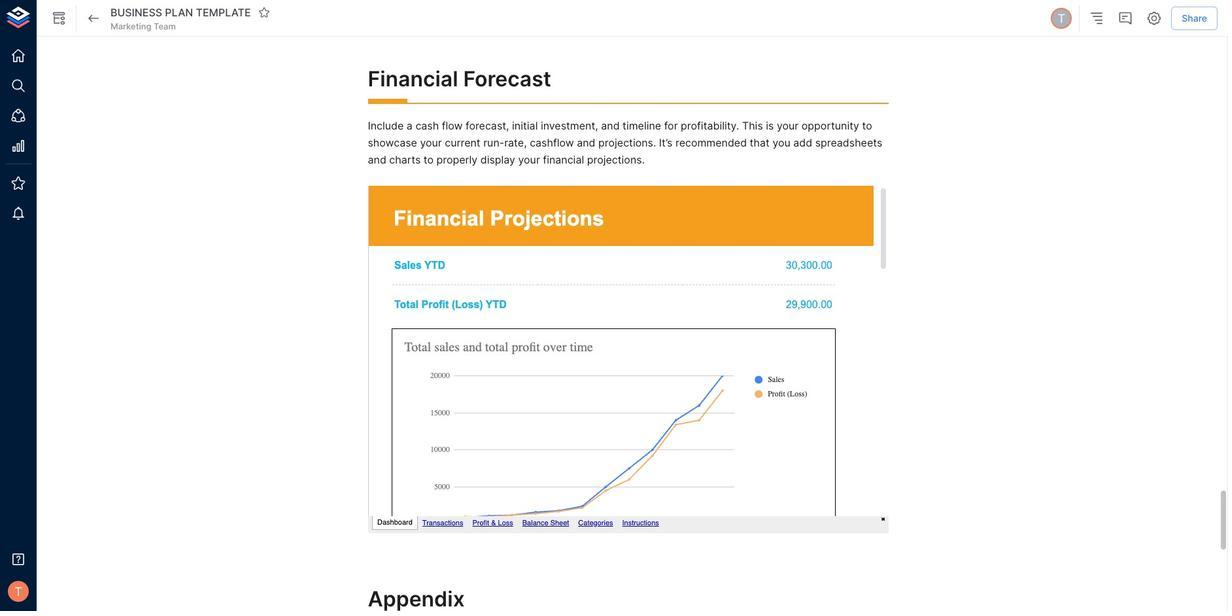 Task type: describe. For each thing, give the bounding box(es) containing it.
a
[[407, 119, 413, 132]]

showcase
[[368, 136, 417, 149]]

you
[[773, 136, 791, 149]]

0 horizontal spatial to
[[424, 153, 434, 166]]

0 vertical spatial t button
[[1050, 6, 1075, 31]]

template
[[196, 6, 251, 19]]

current
[[445, 136, 481, 149]]

go back image
[[86, 10, 101, 26]]

timeline
[[623, 119, 662, 132]]

favorite image
[[258, 6, 270, 18]]

cash
[[416, 119, 439, 132]]

business plan template
[[111, 6, 251, 19]]

recommended
[[676, 136, 747, 149]]

team
[[154, 21, 176, 31]]

opportunity
[[802, 119, 860, 132]]

0 vertical spatial and
[[602, 119, 620, 132]]

business
[[111, 6, 162, 19]]

1 horizontal spatial to
[[863, 119, 873, 132]]

properly
[[437, 153, 478, 166]]

investment,
[[541, 119, 599, 132]]

forecast
[[464, 66, 552, 92]]

0 horizontal spatial and
[[368, 153, 387, 166]]

initial
[[512, 119, 538, 132]]

1 vertical spatial projections.
[[587, 153, 645, 166]]

comments image
[[1118, 10, 1134, 26]]

financial
[[368, 66, 458, 92]]

0 vertical spatial your
[[777, 119, 799, 132]]

settings image
[[1147, 10, 1163, 26]]

financial forecast
[[368, 66, 552, 92]]

spreadsheets
[[816, 136, 883, 149]]

add
[[794, 136, 813, 149]]



Task type: vqa. For each thing, say whether or not it's contained in the screenshot.
Column B
no



Task type: locate. For each thing, give the bounding box(es) containing it.
and down showcase
[[368, 153, 387, 166]]

to
[[863, 119, 873, 132], [424, 153, 434, 166]]

is
[[766, 119, 774, 132]]

0 horizontal spatial your
[[420, 136, 442, 149]]

0 horizontal spatial t button
[[4, 577, 33, 606]]

1 vertical spatial t
[[14, 584, 22, 599]]

marketing team
[[111, 21, 176, 31]]

1 vertical spatial to
[[424, 153, 434, 166]]

2 horizontal spatial your
[[777, 119, 799, 132]]

display
[[481, 153, 516, 166]]

2 horizontal spatial and
[[602, 119, 620, 132]]

marketing team link
[[111, 20, 176, 32]]

that
[[750, 136, 770, 149]]

and down investment,
[[577, 136, 596, 149]]

1 vertical spatial t button
[[4, 577, 33, 606]]

for
[[665, 119, 678, 132]]

your
[[777, 119, 799, 132], [420, 136, 442, 149], [519, 153, 540, 166]]

run-
[[484, 136, 505, 149]]

show wiki image
[[51, 10, 67, 26]]

projections.
[[599, 136, 657, 149], [587, 153, 645, 166]]

0 vertical spatial to
[[863, 119, 873, 132]]

0 horizontal spatial t
[[14, 584, 22, 599]]

charts
[[390, 153, 421, 166]]

1 horizontal spatial your
[[519, 153, 540, 166]]

marketing
[[111, 21, 151, 31]]

rate,
[[505, 136, 527, 149]]

to up spreadsheets
[[863, 119, 873, 132]]

your right the is
[[777, 119, 799, 132]]

0 vertical spatial projections.
[[599, 136, 657, 149]]

it's
[[660, 136, 673, 149]]

your down cash
[[420, 136, 442, 149]]

flow
[[442, 119, 463, 132]]

include a cash flow forecast, initial investment, and timeline for profitability. this is your opportunity to showcase your current run-rate, cashflow and projections. it's recommended that you add spreadsheets and charts to properly display your financial projections.
[[368, 119, 886, 166]]

profitability.
[[681, 119, 740, 132]]

1 horizontal spatial t button
[[1050, 6, 1075, 31]]

plan
[[165, 6, 193, 19]]

0 vertical spatial t
[[1058, 11, 1066, 25]]

forecast,
[[466, 119, 509, 132]]

include
[[368, 119, 404, 132]]

2 vertical spatial your
[[519, 153, 540, 166]]

share
[[1183, 12, 1208, 23]]

1 horizontal spatial and
[[577, 136, 596, 149]]

1 vertical spatial and
[[577, 136, 596, 149]]

and left the timeline
[[602, 119, 620, 132]]

cashflow
[[530, 136, 574, 149]]

t
[[1058, 11, 1066, 25], [14, 584, 22, 599]]

t button
[[1050, 6, 1075, 31], [4, 577, 33, 606]]

your down rate,
[[519, 153, 540, 166]]

this
[[743, 119, 763, 132]]

and
[[602, 119, 620, 132], [577, 136, 596, 149], [368, 153, 387, 166]]

to right charts
[[424, 153, 434, 166]]

share button
[[1172, 6, 1218, 30]]

table of contents image
[[1090, 10, 1105, 26]]

1 vertical spatial your
[[420, 136, 442, 149]]

2 vertical spatial and
[[368, 153, 387, 166]]

financial
[[543, 153, 585, 166]]

1 horizontal spatial t
[[1058, 11, 1066, 25]]



